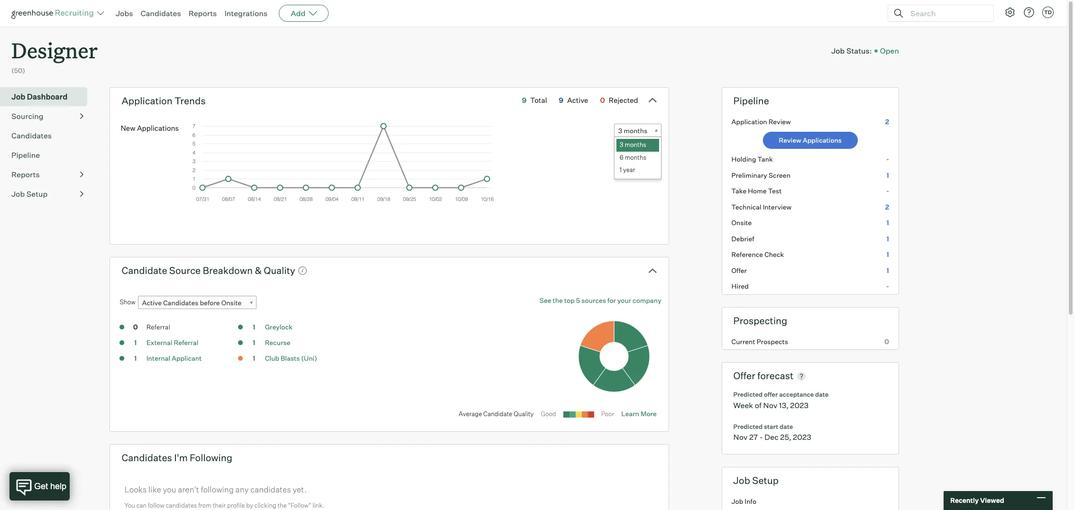 Task type: locate. For each thing, give the bounding box(es) containing it.
active candidates before onsite
[[142, 299, 242, 307]]

0 vertical spatial referral
[[146, 323, 170, 331]]

job info
[[732, 498, 757, 506]]

pipeline link
[[11, 149, 83, 161]]

yet.
[[293, 485, 307, 495]]

0 horizontal spatial applications
[[137, 124, 179, 133]]

quality left good
[[514, 410, 534, 418]]

2 2 from the top
[[885, 203, 889, 211]]

candidates up clicking
[[250, 485, 291, 495]]

1 vertical spatial active
[[142, 299, 162, 307]]

1 vertical spatial 2023
[[793, 433, 811, 442]]

designer link
[[11, 27, 98, 66]]

1 inside option
[[620, 166, 622, 174]]

offer for offer
[[732, 266, 747, 274]]

1 horizontal spatial pipeline
[[734, 95, 769, 107]]

date right acceptance
[[815, 391, 829, 398]]

offer
[[732, 266, 747, 274], [734, 370, 755, 382]]

learn
[[621, 410, 639, 418]]

2023 right 25,
[[793, 433, 811, 442]]

0 vertical spatial reports
[[189, 9, 217, 18]]

0 horizontal spatial pipeline
[[11, 150, 40, 160]]

2023
[[790, 401, 809, 410], [793, 433, 811, 442]]

1 horizontal spatial candidate
[[483, 410, 512, 418]]

1 horizontal spatial 9
[[559, 96, 564, 105]]

predicted
[[734, 391, 763, 398], [734, 423, 763, 431]]

review
[[769, 117, 791, 126], [779, 136, 801, 144]]

application
[[122, 95, 172, 107], [732, 117, 767, 126]]

total
[[530, 96, 547, 105]]

0 vertical spatial candidate
[[122, 265, 167, 276]]

0 vertical spatial 3
[[618, 127, 622, 135]]

link.
[[313, 502, 324, 509]]

week
[[734, 401, 753, 410]]

candidate up show
[[122, 265, 167, 276]]

0 vertical spatial nov
[[763, 401, 778, 410]]

2 vertical spatial - link
[[722, 278, 899, 294]]

check
[[765, 251, 784, 259]]

new applications
[[121, 124, 179, 133]]

2023 inside predicted offer acceptance date week of nov 13, 2023
[[790, 401, 809, 410]]

application for application trends
[[122, 95, 172, 107]]

3 for the 3 months link
[[618, 127, 622, 135]]

1 horizontal spatial candidates link
[[141, 9, 181, 18]]

jobs
[[116, 9, 133, 18]]

nov left '27'
[[734, 433, 748, 442]]

1 horizontal spatial date
[[815, 391, 829, 398]]

3 up the "6"
[[620, 141, 624, 149]]

good
[[541, 410, 556, 418]]

0 vertical spatial application
[[122, 95, 172, 107]]

from
[[198, 502, 211, 509]]

predicted inside predicted start date nov 27 - dec 25, 2023
[[734, 423, 763, 431]]

job for job dashboard link
[[11, 92, 25, 101]]

0 vertical spatial - link
[[722, 151, 899, 167]]

2 vertical spatial 0
[[885, 338, 889, 346]]

internal applicant link
[[146, 354, 202, 362]]

1 link left external
[[126, 338, 145, 349]]

1 link
[[245, 323, 263, 334], [126, 338, 145, 349], [245, 338, 263, 349], [126, 354, 145, 365], [245, 354, 263, 365]]

the left top
[[553, 297, 563, 305]]

0 horizontal spatial 0
[[133, 323, 138, 331]]

1 vertical spatial reports link
[[11, 169, 83, 180]]

nov down offer
[[763, 401, 778, 410]]

quality right &
[[264, 265, 295, 276]]

3 months option
[[616, 139, 659, 152]]

1 vertical spatial months
[[625, 141, 646, 149]]

0 rejected
[[600, 96, 638, 105]]

setup up "info" at the right
[[752, 475, 779, 487]]

status:
[[847, 46, 872, 55]]

applications for review applications
[[803, 136, 842, 144]]

1 year option
[[616, 164, 659, 177]]

review up review applications
[[769, 117, 791, 126]]

-
[[886, 155, 889, 163], [886, 187, 889, 195], [886, 282, 889, 290], [760, 433, 763, 442]]

months down "3 months" 'option' in the right of the page
[[625, 154, 646, 161]]

3 up "3 months" 'option' in the right of the page
[[618, 127, 622, 135]]

add button
[[279, 5, 329, 22]]

3 months link
[[614, 124, 662, 138]]

designer
[[11, 36, 98, 64]]

0 horizontal spatial reports
[[11, 170, 40, 179]]

3 months up 6 months
[[620, 141, 646, 149]]

onsite right before
[[221, 299, 242, 307]]

onsite
[[732, 219, 752, 227], [221, 299, 242, 307]]

0 horizontal spatial nov
[[734, 433, 748, 442]]

0 vertical spatial date
[[815, 391, 829, 398]]

1 vertical spatial application
[[732, 117, 767, 126]]

months up "3 months" 'option' in the right of the page
[[624, 127, 648, 135]]

follow
[[148, 502, 164, 509]]

0 horizontal spatial application
[[122, 95, 172, 107]]

0 horizontal spatial candidates link
[[11, 130, 83, 141]]

job dashboard
[[11, 92, 67, 101]]

1 vertical spatial quality
[[514, 410, 534, 418]]

club
[[265, 354, 279, 362]]

onsite up debrief on the right top
[[732, 219, 752, 227]]

1 horizontal spatial the
[[553, 297, 563, 305]]

reports link left integrations link
[[189, 9, 217, 18]]

27
[[749, 433, 758, 442]]

predicted inside predicted offer acceptance date week of nov 13, 2023
[[734, 391, 763, 398]]

0 vertical spatial offer
[[732, 266, 747, 274]]

6 months option
[[616, 152, 659, 164]]

pipeline up application review
[[734, 95, 769, 107]]

0 vertical spatial 2
[[885, 117, 889, 126]]

1 vertical spatial job setup
[[734, 475, 779, 487]]

1 link left club
[[245, 354, 263, 365]]

date up 25,
[[780, 423, 793, 431]]

1 vertical spatial candidates link
[[11, 130, 83, 141]]

td button
[[1041, 5, 1056, 20]]

offer down reference
[[732, 266, 747, 274]]

1 horizontal spatial reports link
[[189, 9, 217, 18]]

- inside predicted start date nov 27 - dec 25, 2023
[[760, 433, 763, 442]]

reports link down the pipeline "link"
[[11, 169, 83, 180]]

candidate source data is not real-time. data may take up to two days to reflect accurately. element
[[295, 262, 307, 279]]

candidates down aren't on the bottom left of the page
[[166, 502, 197, 509]]

predicted up '27'
[[734, 423, 763, 431]]

9 active
[[559, 96, 588, 105]]

jobs link
[[116, 9, 133, 18]]

average
[[459, 410, 482, 418]]

reports down the pipeline "link"
[[11, 170, 40, 179]]

candidates
[[250, 485, 291, 495], [166, 502, 197, 509]]

3
[[618, 127, 622, 135], [620, 141, 624, 149]]

(uni)
[[301, 354, 317, 362]]

1 9 from the left
[[522, 96, 527, 105]]

0 horizontal spatial 9
[[522, 96, 527, 105]]

0 vertical spatial setup
[[26, 189, 48, 199]]

0 horizontal spatial candidates
[[166, 502, 197, 509]]

reference
[[732, 251, 763, 259]]

2023 inside predicted start date nov 27 - dec 25, 2023
[[793, 433, 811, 442]]

can
[[136, 502, 147, 509]]

3 inside 'option'
[[620, 141, 624, 149]]

reports
[[189, 9, 217, 18], [11, 170, 40, 179]]

1 link left internal at the left bottom of the page
[[126, 354, 145, 365]]

viewed
[[980, 497, 1004, 505]]

reports left integrations link
[[189, 9, 217, 18]]

months for "3 months" 'option' in the right of the page
[[625, 141, 646, 149]]

candidates link down sourcing "link"
[[11, 130, 83, 141]]

9
[[522, 96, 527, 105], [559, 96, 564, 105]]

0 vertical spatial pipeline
[[734, 95, 769, 107]]

1 link for greylock
[[245, 323, 263, 334]]

1 vertical spatial date
[[780, 423, 793, 431]]

1 horizontal spatial nov
[[763, 401, 778, 410]]

candidates up like
[[122, 452, 172, 464]]

0 vertical spatial 3 months
[[618, 127, 648, 135]]

0 vertical spatial active
[[567, 96, 588, 105]]

candidate
[[122, 265, 167, 276], [483, 410, 512, 418]]

1 horizontal spatial setup
[[752, 475, 779, 487]]

1 vertical spatial - link
[[722, 183, 899, 199]]

1 year
[[620, 166, 635, 174]]

0 vertical spatial the
[[553, 297, 563, 305]]

more
[[641, 410, 657, 418]]

active right total on the top of the page
[[567, 96, 588, 105]]

1 horizontal spatial 0
[[600, 96, 605, 105]]

0 vertical spatial predicted
[[734, 391, 763, 398]]

predicted up week
[[734, 391, 763, 398]]

candidates left before
[[163, 299, 198, 307]]

1 vertical spatial setup
[[752, 475, 779, 487]]

1 vertical spatial candidate
[[483, 410, 512, 418]]

3 months
[[618, 127, 648, 135], [620, 141, 646, 149]]

your
[[617, 297, 631, 305]]

blasts
[[281, 354, 300, 362]]

candidate source data is not real-time. data may take up to two days to reflect accurately. image
[[298, 266, 307, 276]]

greenhouse recruiting image
[[11, 8, 97, 19]]

1 horizontal spatial reports
[[189, 9, 217, 18]]

2023 down acceptance
[[790, 401, 809, 410]]

referral up applicant
[[174, 339, 198, 347]]

1 predicted from the top
[[734, 391, 763, 398]]

see
[[540, 297, 551, 305]]

2 vertical spatial months
[[625, 154, 646, 161]]

the right clicking
[[278, 502, 287, 509]]

candidates link right "jobs"
[[141, 9, 181, 18]]

internal applicant
[[146, 354, 202, 362]]

by
[[246, 502, 253, 509]]

0 vertical spatial applications
[[137, 124, 179, 133]]

1 link left greylock
[[245, 323, 263, 334]]

1 horizontal spatial applications
[[803, 136, 842, 144]]

9 left total on the top of the page
[[522, 96, 527, 105]]

job info link
[[722, 494, 899, 510]]

1 vertical spatial pipeline
[[11, 150, 40, 160]]

1 vertical spatial offer
[[734, 370, 755, 382]]

setup down the pipeline "link"
[[26, 189, 48, 199]]

1 vertical spatial onsite
[[221, 299, 242, 307]]

0 vertical spatial 2023
[[790, 401, 809, 410]]

1 vertical spatial 2
[[885, 203, 889, 211]]

1 link left recurse
[[245, 338, 263, 349]]

offer up week
[[734, 370, 755, 382]]

1 vertical spatial applications
[[803, 136, 842, 144]]

2 predicted from the top
[[734, 423, 763, 431]]

months inside 'option'
[[625, 141, 646, 149]]

1 vertical spatial referral
[[174, 339, 198, 347]]

2 9 from the left
[[559, 96, 564, 105]]

0 horizontal spatial job setup
[[11, 189, 48, 199]]

3 months inside "3 months" 'option'
[[620, 141, 646, 149]]

1 horizontal spatial job setup
[[734, 475, 779, 487]]

0 vertical spatial onsite
[[732, 219, 752, 227]]

greylock link
[[265, 323, 293, 331]]

0
[[600, 96, 605, 105], [133, 323, 138, 331], [885, 338, 889, 346]]

profile
[[227, 502, 245, 509]]

referral up external
[[146, 323, 170, 331]]

list box containing 3 months
[[615, 139, 659, 177]]

review down application review
[[779, 136, 801, 144]]

candidate right average
[[483, 410, 512, 418]]

predicted for 27
[[734, 423, 763, 431]]

1 horizontal spatial quality
[[514, 410, 534, 418]]

external
[[146, 339, 172, 347]]

technical interview
[[732, 203, 792, 211]]

0 horizontal spatial candidate
[[122, 265, 167, 276]]

active candidates before onsite link
[[138, 296, 256, 310]]

0 vertical spatial candidates link
[[141, 9, 181, 18]]

1 vertical spatial reports
[[11, 170, 40, 179]]

3 months for list box containing 3 months
[[620, 141, 646, 149]]

job setup down the pipeline "link"
[[11, 189, 48, 199]]

learn more link
[[621, 410, 657, 418]]

forecast
[[758, 370, 794, 382]]

months up 6 months
[[625, 141, 646, 149]]

2 horizontal spatial 0
[[885, 338, 889, 346]]

applications for new applications
[[137, 124, 179, 133]]

2 for technical interview
[[885, 203, 889, 211]]

integrations link
[[225, 9, 268, 18]]

referral
[[146, 323, 170, 331], [174, 339, 198, 347]]

0 vertical spatial 0
[[600, 96, 605, 105]]

months inside option
[[625, 154, 646, 161]]

application for application review
[[732, 117, 767, 126]]

pipeline down sourcing
[[11, 150, 40, 160]]

active right show
[[142, 299, 162, 307]]

1 horizontal spatial active
[[567, 96, 588, 105]]

0 horizontal spatial date
[[780, 423, 793, 431]]

months for 6 months option
[[625, 154, 646, 161]]

1 horizontal spatial application
[[732, 117, 767, 126]]

1 horizontal spatial candidates
[[250, 485, 291, 495]]

following
[[201, 485, 234, 495]]

0 horizontal spatial setup
[[26, 189, 48, 199]]

1 2 from the top
[[885, 117, 889, 126]]

following
[[190, 452, 232, 464]]

1 vertical spatial nov
[[734, 433, 748, 442]]

1 vertical spatial 3
[[620, 141, 624, 149]]

1 vertical spatial 3 months
[[620, 141, 646, 149]]

0 horizontal spatial the
[[278, 502, 287, 509]]

list box
[[615, 139, 659, 177]]

1 vertical spatial predicted
[[734, 423, 763, 431]]

0 horizontal spatial quality
[[264, 265, 295, 276]]

9 right total on the top of the page
[[559, 96, 564, 105]]

prospecting
[[734, 315, 787, 327]]

3 months up "3 months" 'option' in the right of the page
[[618, 127, 648, 135]]

job setup up "info" at the right
[[734, 475, 779, 487]]



Task type: describe. For each thing, give the bounding box(es) containing it.
1 - link from the top
[[722, 151, 899, 167]]

offer for offer forecast
[[734, 370, 755, 382]]

0 vertical spatial job setup
[[11, 189, 48, 199]]

"follow"
[[288, 502, 311, 509]]

3 months for the 3 months link
[[618, 127, 648, 135]]

date inside predicted start date nov 27 - dec 25, 2023
[[780, 423, 793, 431]]

1 link for external referral
[[126, 338, 145, 349]]

current prospects
[[732, 338, 788, 346]]

setup inside job setup link
[[26, 189, 48, 199]]

1 vertical spatial the
[[278, 502, 287, 509]]

1 vertical spatial 0
[[133, 323, 138, 331]]

see the top 5 sources for your company
[[540, 297, 662, 305]]

0 horizontal spatial active
[[142, 299, 162, 307]]

average candidate quality
[[459, 410, 534, 418]]

3 - link from the top
[[722, 278, 899, 294]]

candidates i'm following
[[122, 452, 232, 464]]

9 for 9 active
[[559, 96, 564, 105]]

candidates down sourcing
[[11, 131, 52, 140]]

configure image
[[1005, 7, 1016, 18]]

1 vertical spatial review
[[779, 136, 801, 144]]

info
[[745, 498, 757, 506]]

pipeline inside the pipeline "link"
[[11, 150, 40, 160]]

0 horizontal spatial onsite
[[221, 299, 242, 307]]

2 - link from the top
[[722, 183, 899, 199]]

any
[[236, 485, 249, 495]]

learn more
[[621, 410, 657, 418]]

job status:
[[832, 46, 872, 55]]

recurse
[[265, 339, 290, 347]]

job setup link
[[11, 188, 83, 200]]

2 for application review
[[885, 117, 889, 126]]

dashboard
[[27, 92, 67, 101]]

application trends
[[122, 95, 206, 107]]

open
[[880, 46, 899, 55]]

breakdown
[[203, 265, 253, 276]]

clicking
[[255, 502, 276, 509]]

start
[[764, 423, 778, 431]]

interview
[[763, 203, 792, 211]]

offer
[[764, 391, 778, 398]]

i'm
[[174, 452, 188, 464]]

5
[[576, 297, 580, 305]]

1 link for club blasts (uni)
[[245, 354, 263, 365]]

date inside predicted offer acceptance date week of nov 13, 2023
[[815, 391, 829, 398]]

predicted for week
[[734, 391, 763, 398]]

designer (50)
[[11, 36, 98, 75]]

like
[[149, 485, 161, 495]]

td button
[[1042, 7, 1054, 18]]

1 link for recurse
[[245, 338, 263, 349]]

2023 for week of nov 13, 2023
[[790, 401, 809, 410]]

predicted start date nov 27 - dec 25, 2023
[[734, 423, 811, 442]]

&
[[255, 265, 262, 276]]

you
[[163, 485, 176, 495]]

debrief
[[732, 235, 754, 243]]

screen
[[769, 171, 791, 179]]

(50)
[[11, 66, 25, 75]]

candidates right "jobs"
[[141, 9, 181, 18]]

preliminary
[[732, 171, 767, 179]]

looks like you aren't following any candidates yet.
[[124, 485, 307, 495]]

top
[[564, 297, 575, 305]]

1 horizontal spatial referral
[[174, 339, 198, 347]]

sourcing link
[[11, 110, 83, 122]]

1 vertical spatial candidates
[[166, 502, 197, 509]]

new
[[121, 124, 135, 133]]

rejected
[[609, 96, 638, 105]]

of
[[755, 401, 762, 410]]

review applications link
[[763, 132, 858, 149]]

for
[[608, 297, 616, 305]]

nov inside predicted offer acceptance date week of nov 13, 2023
[[763, 401, 778, 410]]

greylock
[[265, 323, 293, 331]]

predicted offer acceptance date week of nov 13, 2023
[[734, 391, 829, 410]]

dec
[[765, 433, 779, 442]]

offer forecast
[[734, 370, 794, 382]]

0 horizontal spatial reports link
[[11, 169, 83, 180]]

1 link for internal applicant
[[126, 354, 145, 365]]

0 vertical spatial review
[[769, 117, 791, 126]]

nov inside predicted start date nov 27 - dec 25, 2023
[[734, 433, 748, 442]]

6 months
[[620, 154, 646, 161]]

9 for 9 total
[[522, 96, 527, 105]]

acceptance
[[779, 391, 814, 398]]

technical
[[732, 203, 762, 211]]

their
[[213, 502, 226, 509]]

prospects
[[757, 338, 788, 346]]

recurse link
[[265, 339, 290, 347]]

applicant
[[172, 354, 202, 362]]

2023 for nov 27 - dec 25, 2023
[[793, 433, 811, 442]]

add
[[291, 9, 306, 18]]

application review
[[732, 117, 791, 126]]

1 horizontal spatial onsite
[[732, 219, 752, 227]]

review applications
[[779, 136, 842, 144]]

0 vertical spatial candidates
[[250, 485, 291, 495]]

9 total
[[522, 96, 547, 105]]

candidate source breakdown & quality
[[122, 265, 295, 276]]

company
[[633, 297, 662, 305]]

show
[[120, 299, 135, 306]]

Search text field
[[908, 6, 985, 20]]

reference check
[[732, 251, 784, 259]]

you can follow candidates from their profile by clicking the "follow" link.
[[124, 502, 324, 509]]

3 for list box containing 3 months
[[620, 141, 624, 149]]

looks
[[124, 485, 147, 495]]

before
[[200, 299, 220, 307]]

preliminary screen
[[732, 171, 791, 179]]

0 vertical spatial quality
[[264, 265, 295, 276]]

job for job setup link
[[11, 189, 25, 199]]

external referral
[[146, 339, 198, 347]]

job dashboard link
[[11, 91, 83, 102]]

you
[[124, 502, 135, 509]]

sourcing
[[11, 111, 43, 121]]

job for job info link
[[732, 498, 743, 506]]

0 vertical spatial months
[[624, 127, 648, 135]]

0 vertical spatial reports link
[[189, 9, 217, 18]]

club blasts (uni) link
[[265, 354, 317, 362]]

25,
[[780, 433, 791, 442]]

0 horizontal spatial referral
[[146, 323, 170, 331]]

trends
[[175, 95, 206, 107]]

td
[[1044, 9, 1052, 16]]



Task type: vqa. For each thing, say whether or not it's contained in the screenshot.
mobile
no



